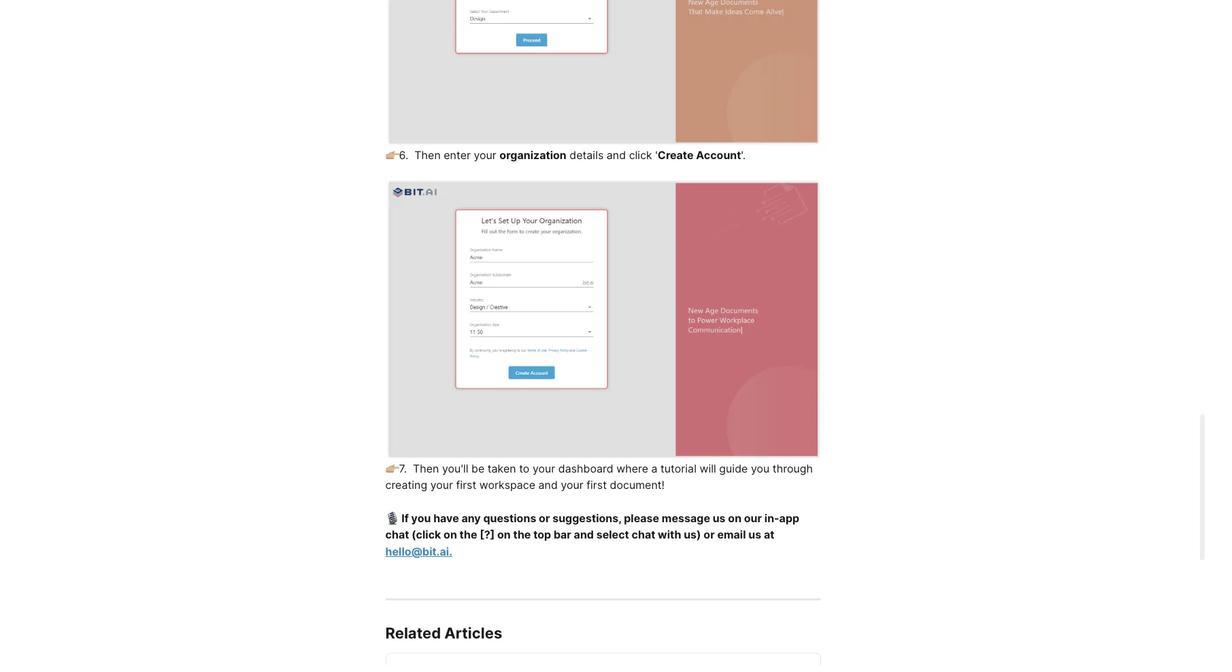 Task type: locate. For each thing, give the bounding box(es) containing it.
on up the email
[[729, 512, 742, 525]]

account
[[697, 149, 742, 162]]

suggestions,
[[553, 512, 622, 525]]

1 vertical spatial and
[[539, 479, 558, 492]]

on right [?]
[[498, 529, 511, 542]]

if
[[402, 512, 409, 525]]

on down have
[[444, 529, 457, 542]]

the left top
[[514, 529, 531, 542]]

👉🏼6.  then enter your organization details and click ' create account '.
[[386, 149, 746, 162]]

0 vertical spatial you
[[751, 462, 770, 476]]

1 horizontal spatial chat
[[632, 529, 656, 542]]

1 vertical spatial you
[[412, 512, 431, 525]]

1 horizontal spatial you
[[751, 462, 770, 476]]

1 vertical spatial us
[[749, 529, 762, 542]]

us up the email
[[713, 512, 726, 525]]

1 vertical spatial or
[[704, 529, 715, 542]]

us left at
[[749, 529, 762, 542]]

0 horizontal spatial first
[[456, 479, 477, 492]]

tutorial
[[661, 462, 697, 476]]

your
[[474, 149, 497, 162], [533, 462, 556, 476], [431, 479, 453, 492], [561, 479, 584, 492]]

document!
[[610, 479, 665, 492]]

our
[[745, 512, 763, 525]]

and right workspace
[[539, 479, 558, 492]]

👉🏼6.
[[386, 149, 409, 162]]

and left click
[[607, 149, 626, 162]]

taken
[[488, 462, 516, 476]]

1 horizontal spatial the
[[514, 529, 531, 542]]

2 horizontal spatial on
[[729, 512, 742, 525]]

on
[[729, 512, 742, 525], [444, 529, 457, 542], [498, 529, 511, 542]]

workspace
[[480, 479, 536, 492]]

in-
[[765, 512, 780, 525]]

you inside 🎙 if you have any questions or suggestions, please message us on our in-app chat (click on the [?] on the top bar and select chat with us) or email us at hello@bit.ai.
[[412, 512, 431, 525]]

message
[[662, 512, 711, 525]]

us
[[713, 512, 726, 525], [749, 529, 762, 542]]

hello@bit.ai. link
[[386, 545, 453, 559]]

hello@bit.ai.
[[386, 545, 453, 559]]

you right guide
[[751, 462, 770, 476]]

0 horizontal spatial you
[[412, 512, 431, 525]]

or right us)
[[704, 529, 715, 542]]

to
[[519, 462, 530, 476]]

first down you'll
[[456, 479, 477, 492]]

0 horizontal spatial us
[[713, 512, 726, 525]]

👉🏼7.
[[386, 462, 407, 476]]

0 horizontal spatial chat
[[386, 529, 409, 542]]

please
[[624, 512, 660, 525]]

1 the from the left
[[460, 529, 478, 542]]

0 horizontal spatial or
[[539, 512, 550, 525]]

2 vertical spatial and
[[574, 529, 594, 542]]

and
[[607, 149, 626, 162], [539, 479, 558, 492], [574, 529, 594, 542]]

have
[[434, 512, 459, 525]]

0 vertical spatial us
[[713, 512, 726, 525]]

1 horizontal spatial first
[[587, 479, 607, 492]]

and down suggestions,
[[574, 529, 594, 542]]

us)
[[684, 529, 702, 542]]

chat
[[386, 529, 409, 542], [632, 529, 656, 542]]

0 horizontal spatial and
[[539, 479, 558, 492]]

chat down 🎙
[[386, 529, 409, 542]]

your down you'll
[[431, 479, 453, 492]]

1 horizontal spatial and
[[574, 529, 594, 542]]

chat down please
[[632, 529, 656, 542]]

the
[[460, 529, 478, 542], [514, 529, 531, 542]]

or up top
[[539, 512, 550, 525]]

articles
[[445, 625, 503, 642]]

you
[[751, 462, 770, 476], [412, 512, 431, 525]]

with
[[658, 529, 682, 542]]

the down any
[[460, 529, 478, 542]]

first
[[456, 479, 477, 492], [587, 479, 607, 492]]

dashboard
[[559, 462, 614, 476]]

or
[[539, 512, 550, 525], [704, 529, 715, 542]]

where
[[617, 462, 649, 476]]

a
[[652, 462, 658, 476]]

0 vertical spatial and
[[607, 149, 626, 162]]

1 horizontal spatial or
[[704, 529, 715, 542]]

1 first from the left
[[456, 479, 477, 492]]

first down the dashboard
[[587, 479, 607, 492]]

through
[[773, 462, 814, 476]]

0 horizontal spatial the
[[460, 529, 478, 542]]

0 horizontal spatial on
[[444, 529, 457, 542]]

2 horizontal spatial and
[[607, 149, 626, 162]]

will
[[700, 462, 717, 476]]

you right if on the bottom left of the page
[[412, 512, 431, 525]]

email
[[718, 529, 746, 542]]



Task type: vqa. For each thing, say whether or not it's contained in the screenshot.
Panel
no



Task type: describe. For each thing, give the bounding box(es) containing it.
creating
[[386, 479, 428, 492]]

click
[[629, 149, 653, 162]]

'.
[[742, 149, 746, 162]]

2 the from the left
[[514, 529, 531, 542]]

your down the dashboard
[[561, 479, 584, 492]]

1 chat from the left
[[386, 529, 409, 542]]

and inside 🎙 if you have any questions or suggestions, please message us on our in-app chat (click on the [?] on the top bar and select chat with us) or email us at hello@bit.ai.
[[574, 529, 594, 542]]

🎙 if you have any questions or suggestions, please message us on our in-app chat (click on the [?] on the top bar and select chat with us) or email us at hello@bit.ai.
[[386, 512, 803, 559]]

you'll
[[442, 462, 469, 476]]

any
[[462, 512, 481, 525]]

guide
[[720, 462, 748, 476]]

2 chat from the left
[[632, 529, 656, 542]]

select
[[597, 529, 630, 542]]

🎙
[[386, 512, 399, 525]]

1 horizontal spatial on
[[498, 529, 511, 542]]

bar
[[554, 529, 572, 542]]

0 vertical spatial or
[[539, 512, 550, 525]]

organization
[[500, 149, 567, 162]]

[?]
[[480, 529, 495, 542]]

your right to
[[533, 462, 556, 476]]

(click
[[412, 529, 441, 542]]

you inside the 👉🏼7.  then you'll be taken to your dashboard where a tutorial will guide you through creating your first workspace and your first document!
[[751, 462, 770, 476]]

related
[[386, 625, 441, 642]]

'
[[656, 149, 658, 162]]

your right enter
[[474, 149, 497, 162]]

details
[[570, 149, 604, 162]]

👉🏼7.  then you'll be taken to your dashboard where a tutorial will guide you through creating your first workspace and your first document!
[[386, 462, 817, 492]]

app
[[780, 512, 800, 525]]

2 first from the left
[[587, 479, 607, 492]]

enter
[[444, 149, 471, 162]]

at
[[764, 529, 775, 542]]

related articles
[[386, 625, 503, 642]]

questions
[[484, 512, 537, 525]]

and inside the 👉🏼7.  then you'll be taken to your dashboard where a tutorial will guide you through creating your first workspace and your first document!
[[539, 479, 558, 492]]

top
[[534, 529, 552, 542]]

1 horizontal spatial us
[[749, 529, 762, 542]]

create
[[658, 149, 694, 162]]

be
[[472, 462, 485, 476]]



